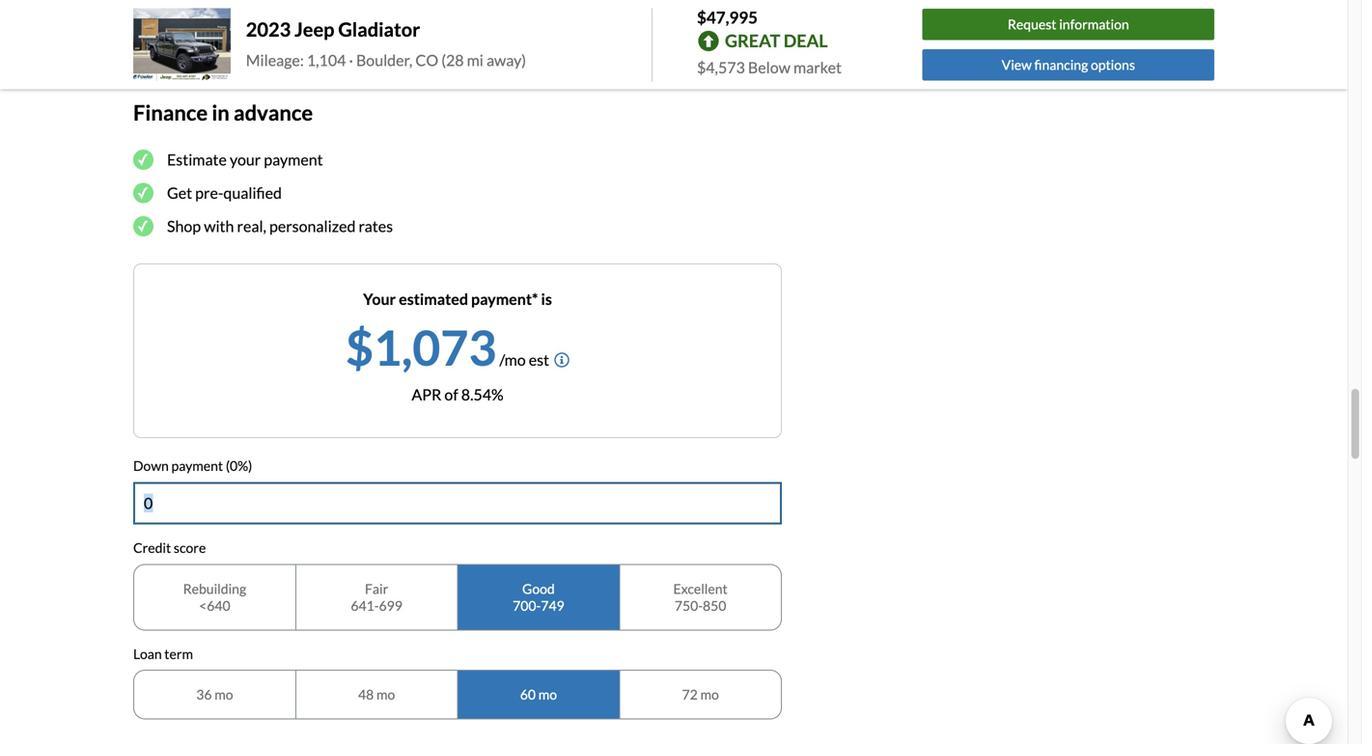 Task type: vqa. For each thing, say whether or not it's contained in the screenshot.
changes
no



Task type: locate. For each thing, give the bounding box(es) containing it.
is
[[541, 290, 552, 309]]

see
[[226, 23, 248, 40]]

mo right 60
[[538, 687, 557, 703]]

loan
[[133, 646, 162, 662]]

36 mo
[[196, 687, 233, 703]]

credit score
[[133, 540, 206, 556]]

mo
[[215, 687, 233, 703], [376, 687, 395, 703], [538, 687, 557, 703], [700, 687, 719, 703]]

0 vertical spatial payment
[[264, 150, 323, 169]]

financing
[[1035, 56, 1088, 73]]

shop
[[167, 217, 201, 236]]

price may exclude certain taxes, fees, and/or charges. see seller for details.
[[133, 3, 744, 40]]

3 mo from the left
[[538, 687, 557, 703]]

prices
[[276, 3, 312, 20]]

certain
[[635, 3, 677, 20]]

mo right 72
[[700, 687, 719, 703]]

price left may
[[527, 3, 558, 20]]

1 horizontal spatial price
[[527, 3, 558, 20]]

qualified
[[223, 184, 282, 202]]

price for may
[[527, 3, 558, 20]]

charges.
[[175, 23, 224, 40]]

2 mo from the left
[[376, 687, 395, 703]]

0 horizontal spatial for
[[285, 23, 303, 40]]

mo for 36 mo
[[215, 687, 233, 703]]

1 vertical spatial for
[[285, 23, 303, 40]]

excellent 750-850
[[673, 581, 728, 614]]

0 horizontal spatial payment
[[171, 458, 223, 474]]

price history comprises prices posted on cargurus for this vehicle.
[[133, 3, 525, 20]]

request information button
[[923, 9, 1215, 40]]

rebuilding
[[183, 581, 246, 597]]

60
[[520, 687, 536, 703]]

your
[[363, 290, 396, 309]]

of
[[445, 385, 458, 404]]

payment right your
[[264, 150, 323, 169]]

1 horizontal spatial payment
[[264, 150, 323, 169]]

$1,073
[[346, 318, 496, 376]]

get pre-qualified
[[167, 184, 282, 202]]

price up the and/or
[[133, 3, 164, 20]]

price
[[133, 3, 164, 20], [527, 3, 558, 20]]

mi
[[467, 51, 484, 69]]

vehicle.
[[480, 3, 525, 20]]

$1,073 /mo est
[[346, 318, 549, 376]]

mo right 48
[[376, 687, 395, 703]]

72
[[682, 687, 698, 703]]

seller
[[250, 23, 283, 40]]

·
[[349, 51, 353, 69]]

(28
[[441, 51, 464, 69]]

score
[[174, 540, 206, 556]]

get
[[167, 184, 192, 202]]

1 price from the left
[[133, 3, 164, 20]]

advance
[[234, 100, 313, 125]]

comprises
[[213, 3, 274, 20]]

term
[[164, 646, 193, 662]]

2023
[[246, 18, 291, 41]]

with
[[204, 217, 234, 236]]

2 price from the left
[[527, 3, 558, 20]]

exclude
[[588, 3, 633, 20]]

away)
[[487, 51, 526, 69]]

$47,995
[[697, 7, 758, 27]]

4 mo from the left
[[700, 687, 719, 703]]

price inside price may exclude certain taxes, fees, and/or charges. see seller for details.
[[527, 3, 558, 20]]

fair
[[365, 581, 388, 597]]

for left this
[[436, 3, 453, 20]]

posted
[[314, 3, 355, 20]]

mo right 36
[[215, 687, 233, 703]]

/mo
[[499, 351, 526, 369]]

loan term
[[133, 646, 193, 662]]

0 horizontal spatial price
[[133, 3, 164, 20]]

mo for 60 mo
[[538, 687, 557, 703]]

view financing options button
[[923, 49, 1215, 81]]

1 horizontal spatial for
[[436, 3, 453, 20]]

$4,573 below market
[[697, 58, 842, 77]]

info circle image
[[554, 353, 570, 368]]

for
[[436, 3, 453, 20], [285, 23, 303, 40]]

and/or
[[133, 23, 172, 40]]

for down prices
[[285, 23, 303, 40]]

1 mo from the left
[[215, 687, 233, 703]]

credit
[[133, 540, 171, 556]]

information
[[1059, 16, 1129, 33]]

payment left (0%)
[[171, 458, 223, 474]]

payment
[[264, 150, 323, 169], [171, 458, 223, 474]]

36
[[196, 687, 212, 703]]

view financing options
[[1002, 56, 1135, 73]]

boulder,
[[356, 51, 413, 69]]

72 mo
[[682, 687, 719, 703]]

2023 jeep gladiator mileage: 1,104 · boulder, co (28 mi away)
[[246, 18, 526, 69]]

1,104
[[307, 51, 346, 69]]



Task type: describe. For each thing, give the bounding box(es) containing it.
for inside price may exclude certain taxes, fees, and/or charges. see seller for details.
[[285, 23, 303, 40]]

749
[[541, 597, 564, 614]]

2023 jeep gladiator image
[[133, 8, 231, 81]]

history
[[166, 3, 211, 20]]

personalized
[[269, 217, 356, 236]]

taxes,
[[680, 3, 714, 20]]

this
[[456, 3, 478, 20]]

$4,573
[[697, 58, 745, 77]]

down payment (0%)
[[133, 458, 252, 474]]

<640
[[199, 597, 230, 614]]

850
[[703, 597, 726, 614]]

your estimated payment* is
[[363, 290, 552, 309]]

deal
[[784, 30, 828, 51]]

excellent
[[673, 581, 728, 597]]

Down payment (0%) text field
[[134, 483, 781, 524]]

gladiator
[[338, 18, 420, 41]]

on
[[358, 3, 373, 20]]

in
[[212, 100, 230, 125]]

apr of 8.54%
[[412, 385, 504, 404]]

may
[[561, 3, 585, 20]]

pre-
[[195, 184, 223, 202]]

jeep
[[295, 18, 335, 41]]

payment*
[[471, 290, 538, 309]]

48 mo
[[358, 687, 395, 703]]

estimate your payment
[[167, 150, 323, 169]]

fair 641-699
[[351, 581, 403, 614]]

8.54%
[[461, 385, 504, 404]]

good
[[522, 581, 555, 597]]

48
[[358, 687, 374, 703]]

cargurus
[[375, 3, 433, 20]]

shop with real, personalized rates
[[167, 217, 393, 236]]

request
[[1008, 16, 1057, 33]]

699
[[379, 597, 403, 614]]

mo for 72 mo
[[700, 687, 719, 703]]

request information
[[1008, 16, 1129, 33]]

1 vertical spatial payment
[[171, 458, 223, 474]]

apr
[[412, 385, 442, 404]]

est
[[529, 351, 549, 369]]

market
[[794, 58, 842, 77]]

fees,
[[717, 3, 744, 20]]

60 mo
[[520, 687, 557, 703]]

great
[[725, 30, 780, 51]]

641-
[[351, 597, 379, 614]]

mo for 48 mo
[[376, 687, 395, 703]]

co
[[416, 51, 438, 69]]

finance
[[133, 100, 208, 125]]

price for history
[[133, 3, 164, 20]]

750-
[[675, 597, 703, 614]]

estimated
[[399, 290, 468, 309]]

estimate
[[167, 150, 227, 169]]

finance in advance
[[133, 100, 313, 125]]

below
[[748, 58, 791, 77]]

real,
[[237, 217, 266, 236]]

down
[[133, 458, 169, 474]]

view
[[1002, 56, 1032, 73]]

details.
[[306, 23, 348, 40]]

0 vertical spatial for
[[436, 3, 453, 20]]

700-
[[513, 597, 541, 614]]

mileage:
[[246, 51, 304, 69]]

your
[[230, 150, 261, 169]]

good 700-749
[[513, 581, 564, 614]]

rates
[[359, 217, 393, 236]]

options
[[1091, 56, 1135, 73]]

rebuilding <640
[[183, 581, 246, 614]]

great deal
[[725, 30, 828, 51]]



